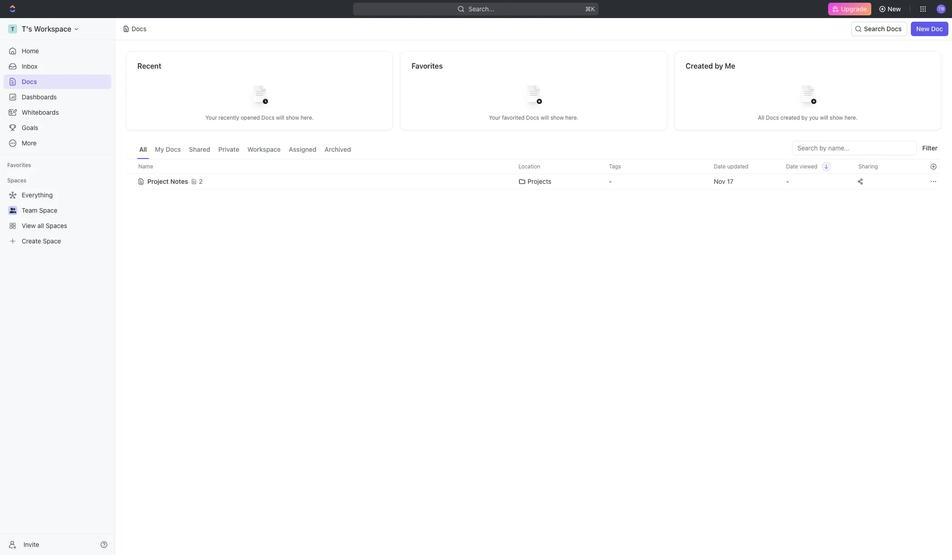 Task type: vqa. For each thing, say whether or not it's contained in the screenshot.
Date updated
yes



Task type: locate. For each thing, give the bounding box(es) containing it.
row containing project notes
[[126, 173, 942, 191]]

whiteboards link
[[4, 105, 111, 120]]

date viewed button
[[781, 160, 832, 174]]

inbox
[[22, 62, 38, 70]]

filter button
[[919, 141, 942, 156]]

all docs created by you will show here.
[[759, 114, 858, 121]]

workspace
[[34, 25, 71, 33], [248, 146, 281, 153]]

space up view all spaces
[[39, 207, 57, 214]]

docs link
[[4, 75, 111, 89]]

0 vertical spatial all
[[759, 114, 765, 121]]

here. right no favorited docs "image" at the right top
[[566, 114, 579, 121]]

new inside 'button'
[[888, 5, 902, 13]]

row containing name
[[126, 159, 942, 174]]

your
[[206, 114, 217, 121], [489, 114, 501, 121]]

1 vertical spatial all
[[139, 146, 147, 153]]

1 vertical spatial favorites
[[7, 162, 31, 169]]

1 vertical spatial new
[[917, 25, 930, 33]]

0 horizontal spatial all
[[139, 146, 147, 153]]

new doc
[[917, 25, 944, 33]]

doc
[[932, 25, 944, 33]]

docs up recent on the left top
[[132, 25, 147, 33]]

0 vertical spatial workspace
[[34, 25, 71, 33]]

docs right favorited
[[527, 114, 540, 121]]

0 horizontal spatial your
[[206, 114, 217, 121]]

will right opened
[[276, 114, 285, 121]]

1 horizontal spatial favorites
[[412, 62, 443, 70]]

0 horizontal spatial date
[[714, 163, 726, 170]]

all
[[759, 114, 765, 121], [139, 146, 147, 153]]

user group image
[[9, 208, 16, 214]]

1 horizontal spatial will
[[541, 114, 549, 121]]

create space
[[22, 238, 61, 245]]

1 horizontal spatial show
[[551, 114, 564, 121]]

docs right my
[[166, 146, 181, 153]]

docs down inbox
[[22, 78, 37, 86]]

home
[[22, 47, 39, 55]]

0 horizontal spatial favorites
[[7, 162, 31, 169]]

favorites button
[[4, 160, 35, 171]]

- down date viewed
[[787, 178, 790, 185]]

no favorited docs image
[[516, 78, 552, 114]]

my docs
[[155, 146, 181, 153]]

0 vertical spatial by
[[715, 62, 724, 70]]

by left the you
[[802, 114, 808, 121]]

your left "recently"
[[206, 114, 217, 121]]

new inside button
[[917, 25, 930, 33]]

tree
[[4, 188, 111, 249]]

favorites
[[412, 62, 443, 70], [7, 162, 31, 169]]

-
[[609, 178, 612, 185], [787, 178, 790, 185]]

1 row from the top
[[126, 159, 942, 174]]

favorites inside 'button'
[[7, 162, 31, 169]]

team
[[22, 207, 37, 214]]

create space link
[[4, 234, 109, 249]]

2 horizontal spatial here.
[[845, 114, 858, 121]]

all left 'created'
[[759, 114, 765, 121]]

0 horizontal spatial workspace
[[34, 25, 71, 33]]

1 horizontal spatial date
[[787, 163, 799, 170]]

row
[[126, 159, 942, 174], [126, 173, 942, 191]]

all button
[[137, 141, 149, 159]]

tags
[[609, 163, 621, 170]]

space
[[39, 207, 57, 214], [43, 238, 61, 245]]

tab list
[[137, 141, 354, 159]]

0 horizontal spatial -
[[609, 178, 612, 185]]

0 horizontal spatial will
[[276, 114, 285, 121]]

here. up search by name... text box
[[845, 114, 858, 121]]

1 vertical spatial space
[[43, 238, 61, 245]]

1 horizontal spatial here.
[[566, 114, 579, 121]]

archived button
[[323, 141, 354, 159]]

2 will from the left
[[541, 114, 549, 121]]

will right favorited
[[541, 114, 549, 121]]

new up 'search docs'
[[888, 5, 902, 13]]

row up projects
[[126, 159, 942, 174]]

show
[[286, 114, 299, 121], [551, 114, 564, 121], [830, 114, 844, 121]]

filter
[[923, 144, 938, 152]]

date left viewed
[[787, 163, 799, 170]]

t's workspace, , element
[[8, 24, 17, 33]]

shared
[[189, 146, 210, 153]]

date viewed
[[787, 163, 818, 170]]

created by me
[[686, 62, 736, 70]]

tree containing everything
[[4, 188, 111, 249]]

1 horizontal spatial -
[[787, 178, 790, 185]]

workspace inside button
[[248, 146, 281, 153]]

show up "assigned"
[[286, 114, 299, 121]]

new left doc
[[917, 25, 930, 33]]

view
[[22, 222, 36, 230]]

all inside button
[[139, 146, 147, 153]]

opened
[[241, 114, 260, 121]]

will right the you
[[820, 114, 829, 121]]

viewed
[[800, 163, 818, 170]]

here. up "assigned"
[[301, 114, 314, 121]]

1 vertical spatial workspace
[[248, 146, 281, 153]]

3 show from the left
[[830, 114, 844, 121]]

new doc button
[[911, 22, 949, 36]]

show right the you
[[830, 114, 844, 121]]

will
[[276, 114, 285, 121], [541, 114, 549, 121], [820, 114, 829, 121]]

date up nov
[[714, 163, 726, 170]]

here.
[[301, 114, 314, 121], [566, 114, 579, 121], [845, 114, 858, 121]]

docs left 'created'
[[766, 114, 780, 121]]

no created by me docs image
[[790, 78, 826, 114]]

project notes
[[147, 178, 188, 185]]

1 your from the left
[[206, 114, 217, 121]]

dashboards
[[22, 93, 57, 101]]

Search by name... text field
[[798, 142, 912, 155]]

created
[[686, 62, 713, 70]]

show right favorited
[[551, 114, 564, 121]]

1 horizontal spatial new
[[917, 25, 930, 33]]

search docs button
[[852, 22, 908, 36]]

2 row from the top
[[126, 173, 942, 191]]

sharing
[[859, 163, 879, 170]]

2 your from the left
[[489, 114, 501, 121]]

1 horizontal spatial all
[[759, 114, 765, 121]]

0 vertical spatial space
[[39, 207, 57, 214]]

spaces up create space link
[[46, 222, 67, 230]]

date
[[714, 163, 726, 170], [787, 163, 799, 170]]

all left my
[[139, 146, 147, 153]]

your for recent
[[206, 114, 217, 121]]

no recent docs image
[[242, 78, 278, 114]]

all
[[38, 222, 44, 230]]

new
[[888, 5, 902, 13], [917, 25, 930, 33]]

1 date from the left
[[714, 163, 726, 170]]

0 horizontal spatial spaces
[[7, 177, 26, 184]]

0 horizontal spatial by
[[715, 62, 724, 70]]

workspace up home link
[[34, 25, 71, 33]]

row down location
[[126, 173, 942, 191]]

workspace down your recently opened docs will show here.
[[248, 146, 281, 153]]

2 show from the left
[[551, 114, 564, 121]]

1 horizontal spatial by
[[802, 114, 808, 121]]

more
[[22, 139, 37, 147]]

your left favorited
[[489, 114, 501, 121]]

0 vertical spatial new
[[888, 5, 902, 13]]

2 horizontal spatial show
[[830, 114, 844, 121]]

table containing project notes
[[126, 159, 942, 191]]

1 horizontal spatial spaces
[[46, 222, 67, 230]]

1 horizontal spatial workspace
[[248, 146, 281, 153]]

create
[[22, 238, 41, 245]]

whiteboards
[[22, 109, 59, 116]]

docs
[[132, 25, 147, 33], [887, 25, 902, 33], [22, 78, 37, 86], [262, 114, 275, 121], [527, 114, 540, 121], [766, 114, 780, 121], [166, 146, 181, 153]]

0 horizontal spatial new
[[888, 5, 902, 13]]

docs inside the sidebar navigation
[[22, 78, 37, 86]]

spaces
[[7, 177, 26, 184], [46, 222, 67, 230]]

2 date from the left
[[787, 163, 799, 170]]

tab list containing all
[[137, 141, 354, 159]]

0 horizontal spatial show
[[286, 114, 299, 121]]

- down tags
[[609, 178, 612, 185]]

date for date updated
[[714, 163, 726, 170]]

docs right search
[[887, 25, 902, 33]]

by left me
[[715, 62, 724, 70]]

projects
[[528, 178, 552, 185]]

3 here. from the left
[[845, 114, 858, 121]]

2 horizontal spatial will
[[820, 114, 829, 121]]

docs right opened
[[262, 114, 275, 121]]

docs inside button
[[887, 25, 902, 33]]

space inside 'link'
[[39, 207, 57, 214]]

search
[[865, 25, 886, 33]]

space down view all spaces link
[[43, 238, 61, 245]]

you
[[810, 114, 819, 121]]

everything
[[22, 191, 53, 199]]

3 will from the left
[[820, 114, 829, 121]]

table
[[126, 159, 942, 191]]

your for favorites
[[489, 114, 501, 121]]

search docs
[[865, 25, 902, 33]]

0 vertical spatial favorites
[[412, 62, 443, 70]]

0 vertical spatial spaces
[[7, 177, 26, 184]]

0 horizontal spatial here.
[[301, 114, 314, 121]]

1 horizontal spatial your
[[489, 114, 501, 121]]

spaces down favorites 'button' at the left top of the page
[[7, 177, 26, 184]]



Task type: describe. For each thing, give the bounding box(es) containing it.
all for all
[[139, 146, 147, 153]]

name
[[138, 163, 153, 170]]

my docs button
[[153, 141, 183, 159]]

space for create space
[[43, 238, 61, 245]]

date for date viewed
[[787, 163, 799, 170]]

filter button
[[919, 141, 942, 156]]

1 vertical spatial by
[[802, 114, 808, 121]]

new for new doc
[[917, 25, 930, 33]]

goals
[[22, 124, 38, 132]]

docs inside button
[[166, 146, 181, 153]]

your recently opened docs will show here.
[[206, 114, 314, 121]]

team space link
[[22, 204, 109, 218]]

recently
[[219, 114, 239, 121]]

archived
[[325, 146, 351, 153]]

2 - from the left
[[787, 178, 790, 185]]

space for team space
[[39, 207, 57, 214]]

t
[[11, 26, 14, 32]]

recent
[[138, 62, 161, 70]]

inbox link
[[4, 59, 111, 74]]

1 will from the left
[[276, 114, 285, 121]]

home link
[[4, 44, 111, 58]]

date updated
[[714, 163, 749, 170]]

notes
[[170, 178, 188, 185]]

assigned
[[289, 146, 317, 153]]

search...
[[469, 5, 495, 13]]

upgrade link
[[829, 3, 872, 15]]

my
[[155, 146, 164, 153]]

1 show from the left
[[286, 114, 299, 121]]

dashboards link
[[4, 90, 111, 105]]

1 vertical spatial spaces
[[46, 222, 67, 230]]

your favorited docs will show here.
[[489, 114, 579, 121]]

team space
[[22, 207, 57, 214]]

t's workspace
[[22, 25, 71, 33]]

tb
[[939, 6, 945, 11]]

tb button
[[935, 2, 949, 16]]

shared button
[[187, 141, 213, 159]]

new for new
[[888, 5, 902, 13]]

⌘k
[[586, 5, 596, 13]]

everything link
[[4, 188, 109, 203]]

upgrade
[[842, 5, 868, 13]]

2 here. from the left
[[566, 114, 579, 121]]

me
[[725, 62, 736, 70]]

17
[[728, 178, 734, 185]]

project
[[147, 178, 169, 185]]

view all spaces
[[22, 222, 67, 230]]

all for all docs created by you will show here.
[[759, 114, 765, 121]]

date updated button
[[709, 160, 754, 174]]

workspace inside the sidebar navigation
[[34, 25, 71, 33]]

invite
[[24, 541, 39, 549]]

1 here. from the left
[[301, 114, 314, 121]]

2
[[199, 178, 203, 185]]

1 - from the left
[[609, 178, 612, 185]]

view all spaces link
[[4, 219, 109, 233]]

created
[[781, 114, 801, 121]]

nov
[[714, 178, 726, 185]]

favorited
[[502, 114, 525, 121]]

goals link
[[4, 121, 111, 135]]

sidebar navigation
[[0, 18, 117, 556]]

location
[[519, 163, 541, 170]]

new button
[[876, 2, 907, 16]]

tree inside the sidebar navigation
[[4, 188, 111, 249]]

private
[[219, 146, 239, 153]]

assigned button
[[287, 141, 319, 159]]

nov 17
[[714, 178, 734, 185]]

private button
[[216, 141, 242, 159]]

more button
[[4, 136, 111, 151]]

t's
[[22, 25, 32, 33]]

updated
[[728, 163, 749, 170]]

workspace button
[[245, 141, 283, 159]]



